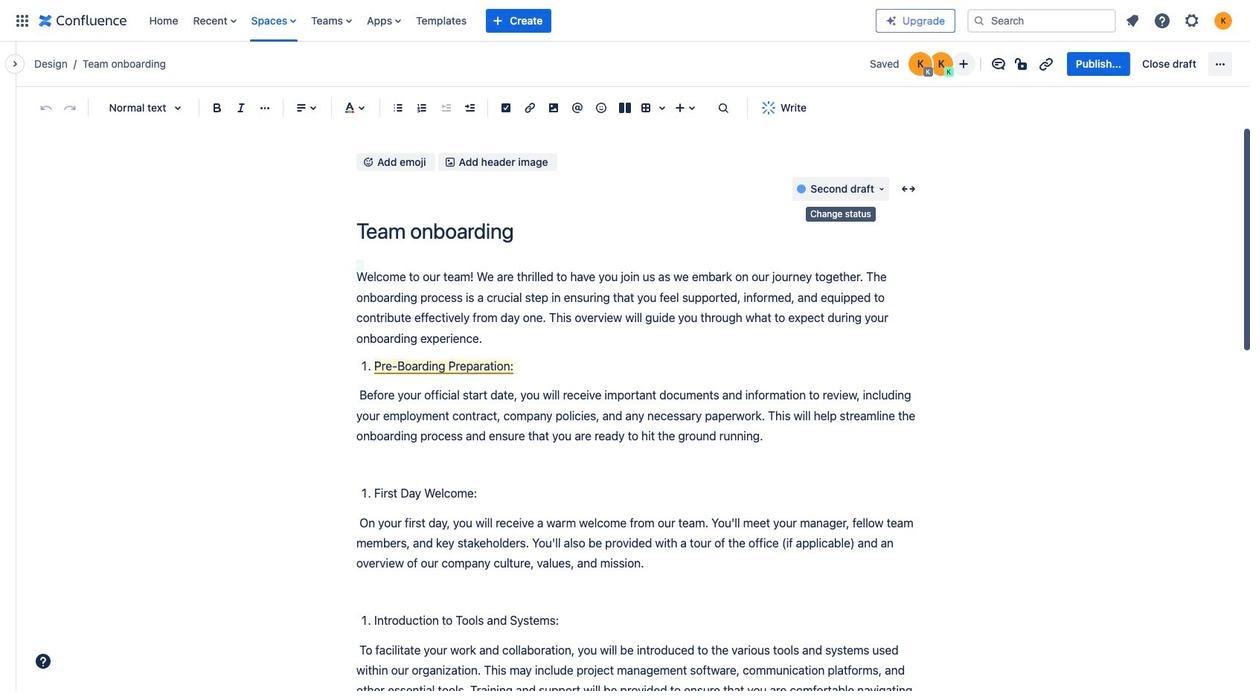 Task type: locate. For each thing, give the bounding box(es) containing it.
find and replace image
[[714, 99, 732, 117]]

invite to edit image
[[955, 55, 972, 73]]

0 horizontal spatial list
[[142, 0, 876, 41]]

bold ⌘b image
[[208, 99, 226, 117]]

add image, video, or file image
[[545, 99, 563, 117]]

more image
[[1211, 55, 1229, 73]]

Search field
[[967, 9, 1116, 32]]

tooltip
[[806, 207, 876, 221]]

copy link image
[[1037, 55, 1055, 73]]

banner
[[0, 0, 1250, 42]]

list formating group
[[386, 96, 481, 120]]

comment icon image
[[989, 55, 1007, 73]]

emoji : image
[[592, 99, 610, 117]]

numbered list ⌘⇧7 image
[[413, 99, 431, 117]]

None search field
[[967, 9, 1116, 32]]

group
[[1067, 52, 1205, 76]]

align left image
[[292, 99, 310, 117]]

your profile and preferences image
[[1214, 12, 1232, 29]]

action item [] image
[[497, 99, 515, 117]]

global element
[[9, 0, 876, 41]]

confluence image
[[39, 12, 127, 29], [39, 12, 127, 29]]

1 horizontal spatial list
[[1119, 7, 1241, 34]]

appswitcher icon image
[[13, 12, 31, 29]]

list
[[142, 0, 876, 41], [1119, 7, 1241, 34]]

italic ⌘i image
[[232, 99, 250, 117]]

image icon image
[[444, 156, 456, 168]]



Task type: vqa. For each thing, say whether or not it's contained in the screenshot.
'NEXT TEMPLATE' image
no



Task type: describe. For each thing, give the bounding box(es) containing it.
notification icon image
[[1124, 12, 1141, 29]]

bullet list ⌘⇧8 image
[[389, 99, 407, 117]]

list for appswitcher icon
[[142, 0, 876, 41]]

mention @ image
[[568, 99, 586, 117]]

premium image
[[885, 15, 897, 26]]

help icon image
[[1153, 12, 1171, 29]]

link ⌘k image
[[521, 99, 539, 117]]

make page full-width image
[[900, 180, 917, 198]]

more formatting image
[[256, 99, 274, 117]]

indent tab image
[[461, 99, 478, 117]]

table ⇧⌥t image
[[637, 99, 655, 117]]

list for the premium image
[[1119, 7, 1241, 34]]

text formatting group
[[205, 96, 277, 120]]

Main content area, start typing to enter text. text field
[[356, 267, 922, 691]]

expand sidebar image
[[0, 49, 33, 79]]

settings icon image
[[1183, 12, 1201, 29]]

no restrictions image
[[1013, 55, 1031, 73]]

table size image
[[653, 99, 671, 117]]

avatar group element
[[907, 51, 955, 77]]

add emoji image
[[362, 156, 374, 168]]

layouts image
[[616, 99, 634, 117]]

search image
[[973, 15, 985, 26]]

Give this page a title text field
[[356, 219, 922, 244]]



